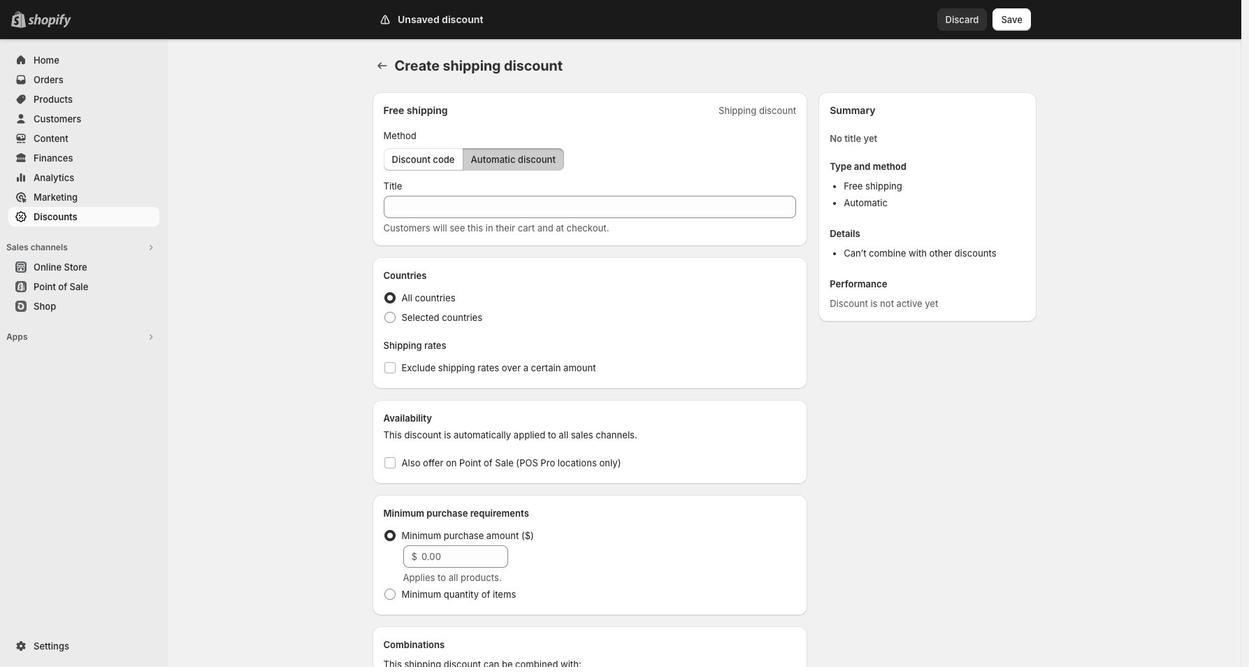 Task type: locate. For each thing, give the bounding box(es) containing it.
None text field
[[384, 196, 797, 218]]

shopify image
[[28, 14, 71, 28]]



Task type: describe. For each thing, give the bounding box(es) containing it.
0.00 text field
[[422, 546, 508, 568]]



